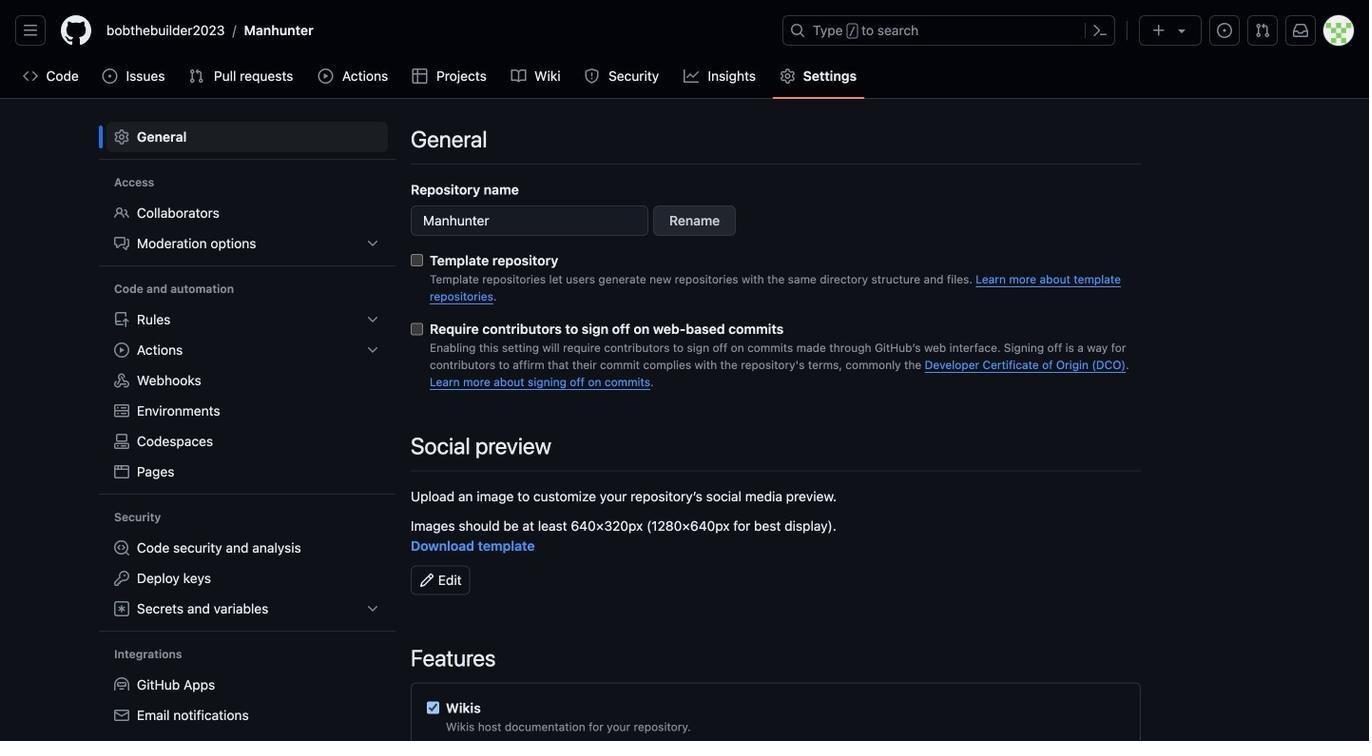 Task type: describe. For each thing, give the bounding box(es) containing it.
pencil image
[[420, 573, 435, 588]]

webhook image
[[114, 373, 129, 388]]

triangle down image
[[1175, 23, 1190, 38]]

wikis group
[[427, 698, 1125, 741]]

table image
[[412, 68, 428, 84]]

graph image
[[684, 68, 699, 84]]

codescan image
[[114, 540, 129, 556]]

plus image
[[1152, 23, 1167, 38]]



Task type: vqa. For each thing, say whether or not it's contained in the screenshot.
gear image
yes



Task type: locate. For each thing, give the bounding box(es) containing it.
list
[[99, 15, 772, 46], [107, 198, 388, 259], [107, 304, 388, 487], [107, 533, 388, 624], [107, 670, 388, 731]]

issue opened image for git pull request icon
[[102, 68, 117, 84]]

key image
[[114, 571, 129, 586]]

book image
[[511, 68, 526, 84]]

1 vertical spatial issue opened image
[[102, 68, 117, 84]]

hubot image
[[114, 677, 129, 693]]

0 horizontal spatial issue opened image
[[102, 68, 117, 84]]

mail image
[[114, 708, 129, 723]]

command palette image
[[1093, 23, 1108, 38]]

gear image
[[781, 68, 796, 84]]

play image
[[318, 68, 334, 84]]

people image
[[114, 205, 129, 221]]

issue opened image
[[1218, 23, 1233, 38], [102, 68, 117, 84]]

shield image
[[585, 68, 600, 84]]

codespaces image
[[114, 434, 129, 449]]

0 vertical spatial issue opened image
[[1218, 23, 1233, 38]]

1 horizontal spatial issue opened image
[[1218, 23, 1233, 38]]

None checkbox
[[411, 323, 423, 335]]

git pull request image
[[189, 68, 204, 84]]

issue opened image for git pull request image at top right
[[1218, 23, 1233, 38]]

None checkbox
[[411, 254, 423, 266], [427, 702, 440, 714], [411, 254, 423, 266], [427, 702, 440, 714]]

issue opened image left git pull request image at top right
[[1218, 23, 1233, 38]]

issue opened image up gear image
[[102, 68, 117, 84]]

browser image
[[114, 464, 129, 479]]

notifications image
[[1294, 23, 1309, 38]]

homepage image
[[61, 15, 91, 46]]

code image
[[23, 68, 38, 84]]

git pull request image
[[1256, 23, 1271, 38]]

gear image
[[114, 129, 129, 145]]

server image
[[114, 403, 129, 419]]

None text field
[[411, 205, 649, 236]]



